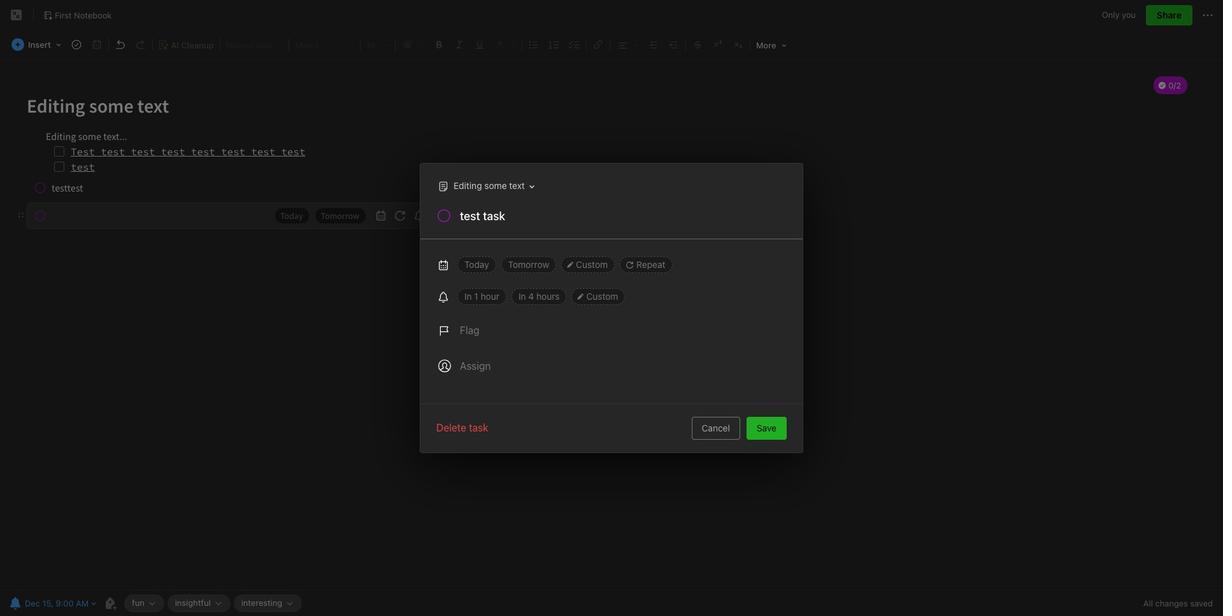 Task type: describe. For each thing, give the bounding box(es) containing it.
add tag image
[[103, 596, 118, 612]]

delete task
[[436, 422, 488, 434]]

you
[[1122, 10, 1136, 20]]

delete task link
[[436, 420, 488, 436]]

first
[[55, 10, 72, 20]]

assign
[[460, 361, 491, 372]]

font size image
[[362, 36, 394, 54]]

changes
[[1155, 599, 1188, 609]]

heading level image
[[222, 36, 287, 54]]

more image
[[752, 36, 791, 54]]

custom for in 4 hours
[[586, 291, 618, 302]]

undo image
[[111, 36, 129, 54]]

tomorrow
[[508, 259, 549, 270]]

all changes saved
[[1143, 599, 1213, 609]]

interesting
[[241, 598, 282, 608]]

2 editing some text button from the left
[[434, 177, 539, 196]]

cancel
[[702, 423, 730, 434]]

assign button
[[431, 351, 498, 382]]

in 1 hour
[[464, 291, 499, 302]]

editing some text
[[454, 180, 525, 191]]

collapse note image
[[9, 8, 24, 23]]

fun
[[132, 598, 144, 608]]

note window element
[[0, 0, 1223, 617]]

custom button for in 4 hours
[[572, 289, 625, 305]]

alignment image
[[611, 36, 643, 54]]

insert image
[[8, 36, 66, 54]]

first notebook
[[55, 10, 112, 20]]

in for in 1 hour
[[464, 291, 472, 302]]



Task type: vqa. For each thing, say whether or not it's contained in the screenshot.
row group
no



Task type: locate. For each thing, give the bounding box(es) containing it.
0 horizontal spatial in
[[464, 291, 472, 302]]

text
[[509, 180, 525, 191]]

in for in 4 hours
[[518, 291, 526, 302]]

1 horizontal spatial in
[[518, 291, 526, 302]]

1 vertical spatial custom button
[[572, 289, 625, 305]]

share
[[1157, 10, 1182, 20]]

flag button
[[431, 315, 487, 346]]

first notebook button
[[39, 6, 116, 24]]

only you
[[1102, 10, 1136, 20]]

custom left repeat button
[[576, 259, 608, 270]]

Enter task text field
[[459, 208, 787, 227]]

cancel button
[[691, 417, 740, 440]]

4
[[528, 291, 534, 302]]

all
[[1143, 599, 1153, 609]]

save button
[[747, 417, 787, 440]]

editing some text button
[[431, 177, 539, 196], [434, 177, 539, 196]]

in 4 hours
[[518, 291, 560, 302]]

in 1 hour button
[[457, 289, 506, 305]]

delete
[[436, 422, 466, 434]]

share button
[[1146, 5, 1192, 25]]

0 vertical spatial custom button
[[561, 257, 615, 273]]

Go to note or move task field
[[431, 177, 539, 196]]

notebook
[[74, 10, 112, 20]]

in left 1
[[464, 291, 472, 302]]

repeat button
[[620, 257, 672, 273]]

font color image
[[397, 36, 429, 54]]

hours
[[536, 291, 560, 302]]

editing
[[454, 180, 482, 191]]

0 vertical spatial custom
[[576, 259, 608, 270]]

custom right hours
[[586, 291, 618, 302]]

repeat
[[636, 259, 665, 270]]

some
[[484, 180, 507, 191]]

today
[[464, 259, 489, 270]]

custom button
[[561, 257, 615, 273], [572, 289, 625, 305]]

custom button for tomorrow
[[561, 257, 615, 273]]

custom
[[576, 259, 608, 270], [586, 291, 618, 302]]

hour
[[481, 291, 499, 302]]

insightful
[[175, 598, 211, 608]]

saved
[[1190, 599, 1213, 609]]

today button
[[457, 257, 496, 273]]

font family image
[[290, 36, 359, 54]]

only
[[1102, 10, 1120, 20]]

in
[[464, 291, 472, 302], [518, 291, 526, 302]]

custom button right hours
[[572, 289, 625, 305]]

2 in from the left
[[518, 291, 526, 302]]

custom for tomorrow
[[576, 259, 608, 270]]

Note Editor text field
[[0, 61, 1223, 591]]

task image
[[67, 36, 85, 54]]

1 editing some text button from the left
[[431, 177, 539, 196]]

task
[[469, 422, 488, 434]]

fun button
[[124, 595, 164, 613]]

highlight image
[[490, 36, 520, 54]]

1
[[474, 291, 478, 302]]

interesting button
[[234, 595, 302, 613]]

insightful button
[[167, 595, 230, 613]]

in left '4'
[[518, 291, 526, 302]]

1 vertical spatial custom
[[586, 291, 618, 302]]

flag
[[460, 325, 479, 336]]

custom button left repeat button
[[561, 257, 615, 273]]

save
[[757, 423, 777, 434]]

1 in from the left
[[464, 291, 472, 302]]

in 4 hours button
[[511, 289, 567, 305]]

tomorrow button
[[501, 257, 556, 273]]



